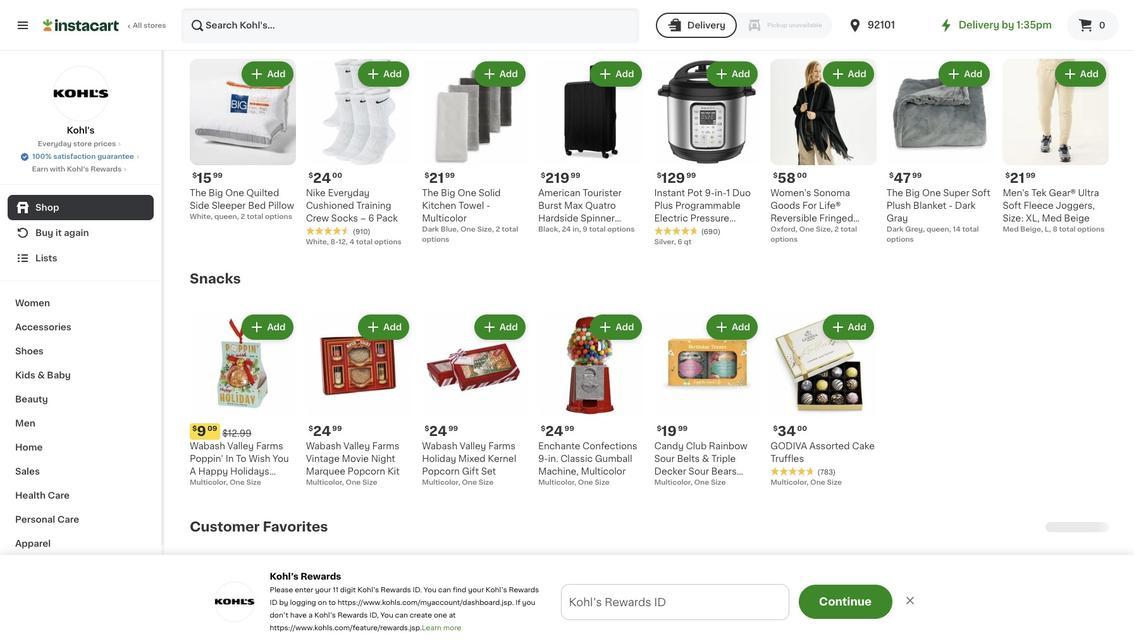 Task type: vqa. For each thing, say whether or not it's contained in the screenshot.


Task type: describe. For each thing, give the bounding box(es) containing it.
the for 21
[[422, 188, 439, 197]]

1 vertical spatial med
[[1003, 226, 1019, 233]]

in.
[[548, 454, 559, 463]]

queen, inside the big one super soft plush blanket - dark gray dark grey, queen, 14 total options
[[927, 226, 952, 233]]

- inside american tourister burst max quatro hardside spinner luggage - black
[[580, 226, 584, 235]]

everyday store prices link
[[38, 139, 124, 149]]

on inside get free delivery on next 3 orders • add $10.00 to qualify.
[[552, 613, 566, 623]]

l,
[[1045, 226, 1052, 233]]

view all (30+)
[[963, 22, 1025, 30]]

rainbow
[[709, 441, 748, 450]]

rewards left id.
[[381, 587, 411, 594]]

product group containing 129
[[655, 59, 761, 247]]

1 multicolor, from the left
[[190, 479, 228, 486]]

product group containing 47
[[887, 59, 993, 245]]

delivery by 1:35pm
[[959, 20, 1052, 30]]

close image
[[904, 594, 917, 607]]

(690)
[[702, 228, 721, 235]]

women link
[[8, 291, 154, 315]]

one down belts
[[695, 479, 710, 486]]

$ 24 99 for wabash valley farms vintage movie night marquee popcorn kit
[[309, 424, 342, 438]]

add button for wabash valley farms poppin' in to wish you a happy holidays popcorn ornament
[[243, 316, 292, 339]]

24 for wabash valley farms vintage movie night marquee popcorn kit
[[313, 424, 331, 438]]

max
[[565, 201, 583, 210]]

belts
[[677, 454, 700, 463]]

Search field
[[182, 9, 638, 42]]

0 vertical spatial &
[[37, 371, 45, 380]]

6 size from the left
[[827, 479, 842, 486]]

19
[[662, 424, 677, 438]]

shop
[[35, 203, 59, 212]]

shoes
[[15, 347, 44, 356]]

sonoma
[[814, 188, 851, 197]]

2 vertical spatial you
[[381, 612, 394, 619]]

birthday
[[655, 479, 693, 488]]

$ 19 99
[[657, 424, 688, 438]]

fleece
[[1024, 201, 1054, 210]]

$ for enchante confections 9-in. classic gumball machine, multicolor
[[541, 425, 546, 432]]

size inside enchante confections 9-in. classic gumball machine, multicolor multicolor, one size
[[595, 479, 610, 486]]

pack
[[377, 214, 398, 223]]

product group containing 9
[[190, 312, 296, 488]]

$ for wabash valley farms vintage movie night marquee popcorn kit
[[309, 425, 313, 432]]

oxford, one size, 2 total options
[[771, 226, 858, 243]]

beauty
[[15, 395, 48, 404]]

size inside wabash valley farms vintage movie night marquee popcorn kit multicolor, one size
[[363, 479, 378, 486]]

continue button
[[799, 584, 893, 619]]

to inside get free delivery on next 3 orders • add $10.00 to qualify.
[[717, 613, 728, 623]]

2 inside the big one quilted side sleeper bed pillow white, queen, 2 total options
[[241, 213, 245, 220]]

1 horizontal spatial sour
[[689, 467, 709, 476]]

instant pot 9-in-1 duo plus programmable electric pressure cooker
[[655, 188, 751, 235]]

$ for candy club rainbow sour belts & triple decker sour bears birthday treats gift set
[[657, 425, 662, 432]]

if
[[516, 599, 521, 606]]

delivery for delivery
[[688, 21, 726, 30]]

women
[[15, 299, 50, 308]]

buy
[[35, 228, 53, 237]]

big for 15
[[209, 188, 223, 197]]

1 horizontal spatial can
[[438, 587, 451, 594]]

favorites
[[263, 520, 328, 533]]

$10.00
[[677, 613, 714, 623]]

multicolor, inside wabash valley farms vintage movie night marquee popcorn kit multicolor, one size
[[306, 479, 344, 486]]

popcorn inside wabash valley farms holiday mixed kernel popcorn gift set multicolor, one size
[[422, 467, 460, 476]]

$ for the big one quilted side sleeper bed pillow
[[192, 172, 197, 179]]

0 vertical spatial everyday
[[38, 140, 72, 147]]

24 for nike everyday cushioned training crew socks – 6 pack
[[313, 171, 331, 185]]

kohl's up please
[[270, 572, 299, 581]]

one inside enchante confections 9-in. classic gumball machine, multicolor multicolor, one size
[[578, 479, 593, 486]]

the for 47
[[887, 188, 904, 197]]

guarantee
[[97, 153, 134, 160]]

godiva
[[771, 441, 808, 450]]

snacks
[[190, 272, 241, 285]]

xl,
[[1026, 214, 1040, 223]]

$ 15 99
[[192, 171, 223, 185]]

& inside candy club rainbow sour belts & triple decker sour bears birthday treats gift set
[[702, 454, 710, 463]]

add for women's sonoma goods for life® reversible fringed ruana, oxford
[[848, 70, 867, 78]]

godiva assorted cake truffles
[[771, 441, 875, 463]]

1 vertical spatial 6
[[678, 238, 683, 245]]

instacart logo image
[[43, 18, 119, 33]]

wabash valley farms vintage movie night marquee popcorn kit multicolor, one size
[[306, 441, 400, 486]]

side
[[190, 201, 210, 210]]

$ for wabash valley farms holiday mixed kernel popcorn gift set
[[425, 425, 429, 432]]

total down 'spinner'
[[590, 226, 606, 233]]

24 for wabash valley farms holiday mixed kernel popcorn gift set
[[429, 424, 447, 438]]

3
[[597, 613, 604, 623]]

100% satisfaction guarantee
[[32, 153, 134, 160]]

don't
[[270, 612, 289, 619]]

home link
[[8, 435, 154, 459]]

set inside wabash valley farms holiday mixed kernel popcorn gift set multicolor, one size
[[481, 467, 496, 476]]

- inside the big one solid kitchen towel - multicolor dark blue, one size, 2 total options
[[487, 201, 491, 210]]

options inside the big one super soft plush blanket - dark gray dark grey, queen, 14 total options
[[887, 236, 914, 243]]

options inside oxford, one size, 2 total options
[[771, 236, 798, 243]]

3 multicolor, one size from the left
[[771, 479, 842, 486]]

$ 9 09
[[192, 424, 217, 438]]

add button for wabash valley farms vintage movie night marquee popcorn kit
[[359, 316, 408, 339]]

store
[[73, 140, 92, 147]]

you inside wabash valley farms poppin' in to wish you a happy holidays popcorn ornament
[[273, 454, 289, 463]]

size, inside the big one solid kitchen towel - multicolor dark blue, one size, 2 total options
[[477, 226, 494, 233]]

add button for godiva assorted cake truffles
[[824, 316, 873, 339]]

valley for movie
[[344, 441, 370, 450]]

21 for the
[[429, 171, 444, 185]]

(30+)
[[1000, 22, 1025, 30]]

2 inside the big one solid kitchen towel - multicolor dark blue, one size, 2 total options
[[496, 226, 500, 233]]

1 horizontal spatial kohl's logo image
[[214, 582, 255, 622]]

wabash for holiday
[[422, 441, 458, 450]]

multicolor, one size for popcorn
[[190, 479, 261, 486]]

total inside the big one super soft plush blanket - dark gray dark grey, queen, 14 total options
[[963, 226, 979, 233]]

nike everyday cushioned training crew socks – 6 pack
[[306, 188, 398, 223]]

next
[[569, 613, 594, 623]]

add button for candy club rainbow sour belts & triple decker sour bears birthday treats gift set
[[708, 316, 757, 339]]

99 for the big one quilted side sleeper bed pillow
[[213, 172, 223, 179]]

add button for the big one super soft plush blanket - dark gray
[[941, 63, 989, 85]]

0
[[1100, 21, 1106, 30]]

men's
[[1003, 188, 1030, 197]]

99 for the big one solid kitchen towel - multicolor
[[445, 172, 455, 179]]

night
[[371, 454, 396, 463]]

kohl's up free
[[486, 587, 507, 594]]

00 for 24
[[332, 172, 342, 179]]

1 horizontal spatial by
[[1002, 20, 1015, 30]]

candy club rainbow sour belts & triple decker sour bears birthday treats gift set
[[655, 441, 759, 488]]

instant
[[655, 188, 686, 197]]

joggers,
[[1056, 201, 1095, 210]]

item carousel region containing best sellers
[[190, 13, 1109, 256]]

$12.99
[[222, 429, 252, 438]]

100%
[[32, 153, 52, 160]]

2 horizontal spatial you
[[424, 587, 437, 594]]

6 multicolor, from the left
[[771, 479, 809, 486]]

american tourister burst max quatro hardside spinner luggage - black
[[538, 188, 622, 235]]

classic
[[561, 454, 593, 463]]

apparel
[[15, 539, 51, 548]]

home
[[15, 443, 43, 452]]

in
[[226, 454, 234, 463]]

2 inside oxford, one size, 2 total options
[[835, 226, 839, 233]]

rewards down guarantee
[[91, 166, 122, 173]]

big for 47
[[906, 188, 920, 197]]

add for the big one solid kitchen towel - multicolor
[[500, 70, 518, 78]]

1 size from the left
[[246, 479, 261, 486]]

popcorn inside wabash valley farms poppin' in to wish you a happy holidays popcorn ornament
[[190, 479, 228, 488]]

one up towel
[[458, 188, 477, 197]]

$ for women's sonoma goods for life® reversible fringed ruana, oxford
[[773, 172, 778, 179]]

product group containing 19
[[655, 312, 761, 488]]

delivery
[[503, 613, 549, 623]]

ornament
[[230, 479, 275, 488]]

health care
[[15, 491, 70, 500]]

all
[[987, 22, 998, 30]]

learn
[[422, 625, 442, 632]]

size inside wabash valley farms holiday mixed kernel popcorn gift set multicolor, one size
[[479, 479, 494, 486]]

gumball
[[595, 454, 633, 463]]

99 for men's tek gear® ultra soft fleece joggers, size: xl, med beige
[[1026, 172, 1036, 179]]

99 for enchante confections 9-in. classic gumball machine, multicolor
[[565, 425, 575, 432]]

options inside the big one solid kitchen towel - multicolor dark blue, one size, 2 total options
[[422, 236, 450, 243]]

add button for men's tek gear® ultra soft fleece joggers, size: xl, med beige
[[1057, 63, 1106, 85]]

product group containing 219
[[538, 59, 645, 235]]

more
[[796, 614, 815, 621]]

kohl's down satisfaction
[[67, 166, 89, 173]]

add button for instant pot 9-in-1 duo plus programmable electric pressure cooker
[[708, 63, 757, 85]]

kohl's link
[[53, 66, 109, 137]]

$ for godiva assorted cake truffles
[[773, 425, 778, 432]]

$ 24 99 for enchante confections 9-in. classic gumball machine, multicolor
[[541, 424, 575, 438]]

$ for instant pot 9-in-1 duo plus programmable electric pressure cooker
[[657, 172, 662, 179]]

- inside the big one super soft plush blanket - dark gray dark grey, queen, 14 total options
[[949, 201, 953, 210]]

black
[[586, 226, 610, 235]]

add button for wabash valley farms holiday mixed kernel popcorn gift set
[[476, 316, 525, 339]]

soft for 21
[[1003, 201, 1022, 210]]

all stores link
[[43, 8, 167, 43]]

grey,
[[906, 226, 925, 233]]

product group containing 34
[[771, 312, 877, 488]]

quatro
[[585, 201, 616, 210]]

gift inside candy club rainbow sour belts & triple decker sour bears birthday treats gift set
[[725, 479, 741, 488]]

care for health care
[[48, 491, 70, 500]]

add for candy club rainbow sour belts & triple decker sour bears birthday treats gift set
[[732, 323, 751, 332]]

multicolor, inside wabash valley farms holiday mixed kernel popcorn gift set multicolor, one size
[[422, 479, 460, 486]]

add button for the big one quilted side sleeper bed pillow
[[243, 63, 292, 85]]

$ 21 99 for the
[[425, 171, 455, 185]]

5 size from the left
[[711, 479, 726, 486]]

99 for instant pot 9-in-1 duo plus programmable electric pressure cooker
[[687, 172, 696, 179]]

add for men's tek gear® ultra soft fleece joggers, size: xl, med beige
[[1081, 70, 1099, 78]]

Kohl's Rewards ID text field
[[562, 584, 789, 619]]

wish
[[249, 454, 271, 463]]

id,
[[370, 612, 379, 619]]

black, 24 in, 9 total options
[[538, 226, 635, 233]]

one inside wabash valley farms vintage movie night marquee popcorn kit multicolor, one size
[[346, 479, 361, 486]]

one inside oxford, one size, 2 total options
[[800, 226, 815, 233]]

options inside the big one quilted side sleeper bed pillow white, queen, 2 total options
[[265, 213, 292, 220]]

100% satisfaction guarantee button
[[20, 149, 142, 162]]

0 vertical spatial med
[[1042, 214, 1062, 223]]

multicolor for 24
[[581, 467, 626, 476]]

0 vertical spatial kohl's logo image
[[53, 66, 109, 122]]

47
[[894, 171, 911, 185]]

1 horizontal spatial 9
[[583, 226, 588, 233]]

gray
[[887, 214, 909, 223]]

apparel link
[[8, 532, 154, 556]]

$ 219 99
[[541, 171, 581, 185]]

11
[[333, 587, 339, 594]]

please enter your 11 digit kohl's rewards id. you can find your kohl's rewards id by logging on to https://www.kohls.com/myaccount/dashboard.jsp. if you don't have a kohl's rewards id, you can create one at https://www.kohls.com/feature/rewards.jsp.
[[270, 587, 539, 632]]

crew
[[306, 214, 329, 223]]

total down (910)
[[356, 238, 373, 245]]

set inside candy club rainbow sour belts & triple decker sour bears birthday treats gift set
[[744, 479, 759, 488]]

one right blue,
[[461, 226, 476, 233]]

8
[[1053, 226, 1058, 233]]

24 inside product group
[[562, 226, 571, 233]]

99 for wabash valley farms vintage movie night marquee popcorn kit
[[332, 425, 342, 432]]

club
[[686, 441, 707, 450]]

enchante confections 9-in. classic gumball machine, multicolor multicolor, one size
[[538, 441, 638, 486]]

women's sonoma goods for life® reversible fringed ruana, oxford
[[771, 188, 854, 235]]

00 for 58
[[797, 172, 807, 179]]

add for wabash valley farms holiday mixed kernel popcorn gift set
[[500, 323, 518, 332]]

add for godiva assorted cake truffles
[[848, 323, 867, 332]]



Task type: locate. For each thing, give the bounding box(es) containing it.
2
[[241, 213, 245, 220], [496, 226, 500, 233], [835, 226, 839, 233]]

size down night
[[363, 479, 378, 486]]

99 inside "$ 129 99"
[[687, 172, 696, 179]]

(910)
[[353, 228, 371, 235]]

valley for in
[[227, 441, 254, 450]]

add for the big one super soft plush blanket - dark gray
[[965, 70, 983, 78]]

2 size, from the left
[[816, 226, 833, 233]]

2 $ 21 99 from the left
[[1006, 171, 1036, 185]]

0 vertical spatial to
[[329, 599, 336, 606]]

options down grey,
[[887, 236, 914, 243]]

burst
[[538, 201, 562, 210]]

1 your from the left
[[315, 587, 331, 594]]

2 horizontal spatial 2
[[835, 226, 839, 233]]

delivery inside delivery by 1:35pm link
[[959, 20, 1000, 30]]

9- for in-
[[705, 188, 715, 197]]

1 horizontal spatial wabash
[[306, 441, 341, 450]]

white, inside the big one quilted side sleeper bed pillow white, queen, 2 total options
[[190, 213, 213, 220]]

99 up vintage
[[332, 425, 342, 432]]

0 horizontal spatial set
[[481, 467, 496, 476]]

the up kitchen
[[422, 188, 439, 197]]

multicolor, down marquee
[[306, 479, 344, 486]]

1 valley from the left
[[227, 441, 254, 450]]

prices
[[94, 140, 116, 147]]

tek
[[1032, 188, 1047, 197]]

0 horizontal spatial -
[[487, 201, 491, 210]]

total left the black, on the left top of page
[[502, 226, 519, 233]]

99 up tek
[[1026, 172, 1036, 179]]

size down holidays
[[246, 479, 261, 486]]

4 multicolor, from the left
[[538, 479, 577, 486]]

big inside the big one super soft plush blanket - dark gray dark grey, queen, 14 total options
[[906, 188, 920, 197]]

$ 24 99 for wabash valley farms holiday mixed kernel popcorn gift set
[[425, 424, 458, 438]]

0 vertical spatial item carousel region
[[190, 13, 1109, 256]]

99 inside $ 15 99
[[213, 172, 223, 179]]

1 horizontal spatial valley
[[344, 441, 370, 450]]

qualify.
[[731, 613, 770, 623]]

by inside the please enter your 11 digit kohl's rewards id. you can find your kohl's rewards id by logging on to https://www.kohls.com/myaccount/dashboard.jsp. if you don't have a kohl's rewards id, you can create one at https://www.kohls.com/feature/rewards.jsp.
[[279, 599, 288, 606]]

size, down fringed
[[816, 226, 833, 233]]

wabash inside wabash valley farms vintage movie night marquee popcorn kit multicolor, one size
[[306, 441, 341, 450]]

$ for nike everyday cushioned training crew socks – 6 pack
[[309, 172, 313, 179]]

sour down candy
[[655, 454, 675, 463]]

0 horizontal spatial med
[[1003, 226, 1019, 233]]

total inside the big one solid kitchen towel - multicolor dark blue, one size, 2 total options
[[502, 226, 519, 233]]

0 horizontal spatial soft
[[972, 188, 991, 197]]

$ inside $ 47 99
[[890, 172, 894, 179]]

delivery button
[[656, 13, 737, 38]]

$ inside $ 219 99
[[541, 172, 546, 179]]

big for 21
[[441, 188, 456, 197]]

the for 15
[[190, 188, 206, 197]]

options down pack
[[374, 238, 402, 245]]

14
[[953, 226, 961, 233]]

1 horizontal spatial multicolor
[[581, 467, 626, 476]]

the up plush in the top right of the page
[[887, 188, 904, 197]]

item carousel region containing snacks
[[190, 266, 1109, 509]]

3 $ 24 99 from the left
[[541, 424, 575, 438]]

0 vertical spatial white,
[[190, 213, 213, 220]]

one inside the big one quilted side sleeper bed pillow white, queen, 2 total options
[[225, 188, 244, 197]]

1 vertical spatial 9
[[197, 424, 206, 438]]

1 horizontal spatial to
[[717, 613, 728, 623]]

0 horizontal spatial size,
[[477, 226, 494, 233]]

total inside oxford, one size, 2 total options
[[841, 226, 858, 233]]

popcorn inside wabash valley farms vintage movie night marquee popcorn kit multicolor, one size
[[348, 467, 386, 476]]

2 horizontal spatial $ 24 99
[[541, 424, 575, 438]]

total right 14
[[963, 226, 979, 233]]

gift down bears on the bottom right of the page
[[725, 479, 741, 488]]

add inside get free delivery on next 3 orders • add $10.00 to qualify.
[[653, 613, 675, 623]]

rewards up 11
[[301, 572, 341, 581]]

1:35pm
[[1017, 20, 1052, 30]]

dark for 21
[[422, 226, 439, 233]]

2 valley from the left
[[344, 441, 370, 450]]

product group containing 15
[[190, 59, 296, 222]]

$ for the big one solid kitchen towel - multicolor
[[425, 172, 429, 179]]

multicolor, one size down the 'happy'
[[190, 479, 261, 486]]

wabash valley farms poppin' in to wish you a happy holidays popcorn ornament
[[190, 441, 289, 488]]

9 right in,
[[583, 226, 588, 233]]

0 horizontal spatial white,
[[190, 213, 213, 220]]

1 wabash from the left
[[190, 441, 225, 450]]

1 horizontal spatial soft
[[1003, 201, 1022, 210]]

queen, inside the big one quilted side sleeper bed pillow white, queen, 2 total options
[[214, 213, 239, 220]]

can left create
[[395, 612, 408, 619]]

valley inside wabash valley farms holiday mixed kernel popcorn gift set multicolor, one size
[[460, 441, 486, 450]]

your right find
[[468, 587, 484, 594]]

the inside the big one solid kitchen towel - multicolor dark blue, one size, 2 total options
[[422, 188, 439, 197]]

2 multicolor, one size from the left
[[655, 479, 726, 486]]

treatment tracker modal dialog
[[165, 596, 1135, 641]]

0 horizontal spatial 21
[[429, 171, 444, 185]]

customer
[[190, 520, 260, 533]]

$ inside the $ 19 99
[[657, 425, 662, 432]]

2 big from the left
[[441, 188, 456, 197]]

1 $ 21 99 from the left
[[425, 171, 455, 185]]

wabash
[[190, 441, 225, 450], [306, 441, 341, 450], [422, 441, 458, 450]]

3 valley from the left
[[460, 441, 486, 450]]

delivery for delivery by 1:35pm
[[959, 20, 1000, 30]]

0 vertical spatial 9-
[[705, 188, 715, 197]]

to down 11
[[329, 599, 336, 606]]

0 horizontal spatial the
[[190, 188, 206, 197]]

0 horizontal spatial by
[[279, 599, 288, 606]]

$ 21 99 for men's
[[1006, 171, 1036, 185]]

view
[[963, 22, 985, 30]]

1 vertical spatial everyday
[[328, 188, 370, 197]]

3 multicolor, from the left
[[422, 479, 460, 486]]

pot
[[688, 188, 703, 197]]

$ up holiday
[[425, 425, 429, 432]]

$ up godiva
[[773, 425, 778, 432]]

0 vertical spatial on
[[318, 599, 327, 606]]

dark inside the big one solid kitchen towel - multicolor dark blue, one size, 2 total options
[[422, 226, 439, 233]]

more button
[[780, 608, 830, 628]]

soft for 47
[[972, 188, 991, 197]]

soft inside men's tek gear® ultra soft fleece joggers, size: xl, med beige med beige, l, 8 total options
[[1003, 201, 1022, 210]]

1 21 from the left
[[429, 171, 444, 185]]

24 up holiday
[[429, 424, 447, 438]]

2 wabash from the left
[[306, 441, 341, 450]]

farms for wabash valley farms poppin' in to wish you a happy holidays popcorn ornament
[[256, 441, 283, 450]]

5 multicolor, from the left
[[655, 479, 693, 486]]

to inside the please enter your 11 digit kohl's rewards id. you can find your kohl's rewards id by logging on to https://www.kohls.com/myaccount/dashboard.jsp. if you don't have a kohl's rewards id, you can create one at https://www.kohls.com/feature/rewards.jsp.
[[329, 599, 336, 606]]

white, down "side"
[[190, 213, 213, 220]]

big inside the big one solid kitchen towel - multicolor dark blue, one size, 2 total options
[[441, 188, 456, 197]]

customer favorites
[[190, 520, 328, 533]]

1 vertical spatial gift
[[725, 479, 741, 488]]

1 vertical spatial &
[[702, 454, 710, 463]]

1 horizontal spatial &
[[702, 454, 710, 463]]

99 right 219
[[571, 172, 581, 179]]

99 for candy club rainbow sour belts & triple decker sour bears birthday treats gift set
[[678, 425, 688, 432]]

$ 24 99 up vintage
[[309, 424, 342, 438]]

1 vertical spatial by
[[279, 599, 288, 606]]

00 inside $ 34 00
[[798, 425, 808, 432]]

0 vertical spatial by
[[1002, 20, 1015, 30]]

24
[[313, 171, 331, 185], [562, 226, 571, 233], [313, 424, 331, 438], [429, 424, 447, 438], [546, 424, 564, 438]]

item carousel region
[[190, 13, 1109, 256], [190, 266, 1109, 509]]

0 horizontal spatial to
[[329, 599, 336, 606]]

farms inside wabash valley farms vintage movie night marquee popcorn kit multicolor, one size
[[372, 441, 400, 450]]

0 horizontal spatial 2
[[241, 213, 245, 220]]

you
[[522, 599, 536, 606]]

00
[[332, 172, 342, 179], [797, 172, 807, 179], [798, 425, 808, 432]]

1 horizontal spatial the
[[422, 188, 439, 197]]

dark left blue,
[[422, 226, 439, 233]]

1 horizontal spatial delivery
[[959, 20, 1000, 30]]

treats
[[695, 479, 722, 488]]

farms up kernel
[[489, 441, 516, 450]]

triple
[[712, 454, 736, 463]]

buy it again link
[[8, 220, 154, 246]]

add button for enchante confections 9-in. classic gumball machine, multicolor
[[592, 316, 641, 339]]

99 up 'pot'
[[687, 172, 696, 179]]

add button for the big one solid kitchen towel - multicolor
[[476, 63, 525, 85]]

kohl's logo image
[[53, 66, 109, 122], [214, 582, 255, 622]]

$ up women's at top
[[773, 172, 778, 179]]

1 vertical spatial queen,
[[927, 226, 952, 233]]

0 vertical spatial 9
[[583, 226, 588, 233]]

1 $ 24 99 from the left
[[309, 424, 342, 438]]

1 vertical spatial sour
[[689, 467, 709, 476]]

0 horizontal spatial 9
[[197, 424, 206, 438]]

size, inside oxford, one size, 2 total options
[[816, 226, 833, 233]]

you right id,
[[381, 612, 394, 619]]

add for instant pot 9-in-1 duo plus programmable electric pressure cooker
[[732, 70, 751, 78]]

1 horizontal spatial everyday
[[328, 188, 370, 197]]

0 horizontal spatial $ 21 99
[[425, 171, 455, 185]]

2 down fringed
[[835, 226, 839, 233]]

1 vertical spatial to
[[717, 613, 728, 623]]

$ 21 99 up kitchen
[[425, 171, 455, 185]]

med down the size:
[[1003, 226, 1019, 233]]

$ up enchante
[[541, 425, 546, 432]]

add button for women's sonoma goods for life® reversible fringed ruana, oxford
[[824, 63, 873, 85]]

one inside the big one super soft plush blanket - dark gray dark grey, queen, 14 total options
[[923, 188, 941, 197]]

ultra
[[1079, 188, 1100, 197]]

0 horizontal spatial 9-
[[538, 454, 548, 463]]

add for wabash valley farms vintage movie night marquee popcorn kit
[[384, 323, 402, 332]]

multicolor for 21
[[422, 214, 467, 223]]

one down "mixed"
[[462, 479, 477, 486]]

continue
[[819, 596, 872, 607]]

92101 button
[[848, 8, 924, 43]]

the inside the big one super soft plush blanket - dark gray dark grey, queen, 14 total options
[[887, 188, 904, 197]]

gear®
[[1049, 188, 1076, 197]]

99 inside $ 47 99
[[913, 172, 922, 179]]

99 inside $ 219 99
[[571, 172, 581, 179]]

one down the (783)
[[811, 479, 826, 486]]

1 vertical spatial on
[[552, 613, 566, 623]]

3 size from the left
[[479, 479, 494, 486]]

the big one quilted side sleeper bed pillow white, queen, 2 total options
[[190, 188, 294, 220]]

- down solid on the left top of page
[[487, 201, 491, 210]]

$ up american
[[541, 172, 546, 179]]

options down ruana,
[[771, 236, 798, 243]]

0 horizontal spatial farms
[[256, 441, 283, 450]]

2 item carousel region from the top
[[190, 266, 1109, 509]]

0 horizontal spatial valley
[[227, 441, 254, 450]]

size:
[[1003, 214, 1024, 223]]

queen, left 14
[[927, 226, 952, 233]]

it
[[56, 228, 62, 237]]

0 horizontal spatial dark
[[422, 226, 439, 233]]

delivery inside delivery button
[[688, 21, 726, 30]]

farms for wabash valley farms vintage movie night marquee popcorn kit multicolor, one size
[[372, 441, 400, 450]]

add for wabash valley farms poppin' in to wish you a happy holidays popcorn ornament
[[267, 323, 286, 332]]

total inside the big one quilted side sleeper bed pillow white, queen, 2 total options
[[247, 213, 263, 220]]

best
[[190, 19, 222, 32]]

$ for american tourister burst max quatro hardside spinner luggage - black
[[541, 172, 546, 179]]

2 multicolor, from the left
[[306, 479, 344, 486]]

rewards up 'https://www.kohls.com/feature/rewards.jsp.'
[[338, 612, 368, 619]]

dark down gray
[[887, 226, 904, 233]]

& right kids on the bottom left
[[37, 371, 45, 380]]

$ 21 99
[[425, 171, 455, 185], [1006, 171, 1036, 185]]

1 vertical spatial can
[[395, 612, 408, 619]]

$ inside $ 34 00
[[773, 425, 778, 432]]

1 the from the left
[[190, 188, 206, 197]]

product group containing 58
[[771, 59, 877, 245]]

kohl's right digit
[[358, 587, 379, 594]]

multicolor, inside enchante confections 9-in. classic gumball machine, multicolor multicolor, one size
[[538, 479, 577, 486]]

2 horizontal spatial popcorn
[[422, 467, 460, 476]]

total inside men's tek gear® ultra soft fleece joggers, size: xl, med beige med beige, l, 8 total options
[[1060, 226, 1076, 233]]

sour
[[655, 454, 675, 463], [689, 467, 709, 476]]

24 up vintage
[[313, 424, 331, 438]]

0 horizontal spatial wabash
[[190, 441, 225, 450]]

everyday up the '100%'
[[38, 140, 72, 147]]

$ 58 00
[[773, 171, 807, 185]]

1 vertical spatial care
[[57, 515, 79, 524]]

$ inside $ 24 00
[[309, 172, 313, 179]]

0 horizontal spatial queen,
[[214, 213, 239, 220]]

0 horizontal spatial gift
[[462, 467, 479, 476]]

99 right 19
[[678, 425, 688, 432]]

2 horizontal spatial farms
[[489, 441, 516, 450]]

product group
[[190, 59, 296, 222], [306, 59, 412, 247], [422, 59, 528, 245], [538, 59, 645, 235], [655, 59, 761, 247], [771, 59, 877, 245], [887, 59, 993, 245], [1003, 59, 1109, 235], [190, 312, 296, 488], [306, 312, 412, 488], [422, 312, 528, 488], [538, 312, 645, 488], [655, 312, 761, 488], [771, 312, 877, 488]]

rewards
[[91, 166, 122, 173], [301, 572, 341, 581], [381, 587, 411, 594], [509, 587, 539, 594], [338, 612, 368, 619]]

99 up holiday
[[449, 425, 458, 432]]

$ left "09"
[[192, 425, 197, 432]]

1 horizontal spatial size,
[[816, 226, 833, 233]]

add for enchante confections 9-in. classic gumball machine, multicolor
[[616, 323, 634, 332]]

0 vertical spatial set
[[481, 467, 496, 476]]

2 size from the left
[[363, 479, 378, 486]]

1 vertical spatial you
[[424, 587, 437, 594]]

popcorn down holiday
[[422, 467, 460, 476]]

1 size, from the left
[[477, 226, 494, 233]]

1 vertical spatial 9-
[[538, 454, 548, 463]]

options down 'spinner'
[[608, 226, 635, 233]]

- left black
[[580, 226, 584, 235]]

care
[[48, 491, 70, 500], [57, 515, 79, 524]]

wabash for poppin'
[[190, 441, 225, 450]]

accessories link
[[8, 315, 154, 339]]

None search field
[[181, 8, 640, 43]]

options down pillow
[[265, 213, 292, 220]]

soft right "super"
[[972, 188, 991, 197]]

fringed
[[820, 214, 854, 223]]

3 farms from the left
[[489, 441, 516, 450]]

21 up kitchen
[[429, 171, 444, 185]]

0 horizontal spatial everyday
[[38, 140, 72, 147]]

best sellers
[[190, 19, 273, 32]]

12,
[[339, 238, 348, 245]]

options inside men's tek gear® ultra soft fleece joggers, size: xl, med beige med beige, l, 8 total options
[[1078, 226, 1105, 233]]

add button for american tourister burst max quatro hardside spinner luggage - black
[[592, 63, 641, 85]]

men's tek gear® ultra soft fleece joggers, size: xl, med beige med beige, l, 8 total options
[[1003, 188, 1105, 233]]

1 vertical spatial multicolor
[[581, 467, 626, 476]]

9- inside enchante confections 9-in. classic gumball machine, multicolor multicolor, one size
[[538, 454, 548, 463]]

0 vertical spatial gift
[[462, 467, 479, 476]]

multicolor, one size down decker
[[655, 479, 726, 486]]

129
[[662, 171, 685, 185]]

soft inside the big one super soft plush blanket - dark gray dark grey, queen, 14 total options
[[972, 188, 991, 197]]

wabash inside wabash valley farms poppin' in to wish you a happy holidays popcorn ornament
[[190, 441, 225, 450]]

kids & baby
[[15, 371, 71, 380]]

can left find
[[438, 587, 451, 594]]

valley up movie
[[344, 441, 370, 450]]

0 vertical spatial queen,
[[214, 213, 239, 220]]

on left the 'next'
[[552, 613, 566, 623]]

0 vertical spatial sour
[[655, 454, 675, 463]]

add for the big one quilted side sleeper bed pillow
[[267, 70, 286, 78]]

0 vertical spatial 6
[[368, 214, 374, 223]]

holidays
[[230, 467, 270, 476]]

your
[[315, 587, 331, 594], [468, 587, 484, 594]]

all
[[133, 22, 142, 29]]

2 horizontal spatial multicolor, one size
[[771, 479, 842, 486]]

0 vertical spatial can
[[438, 587, 451, 594]]

00 up cushioned at the left top of the page
[[332, 172, 342, 179]]

99 for american tourister burst max quatro hardside spinner luggage - black
[[571, 172, 581, 179]]

kit
[[388, 467, 400, 476]]

blanket
[[914, 201, 947, 210]]

farms for wabash valley farms holiday mixed kernel popcorn gift set multicolor, one size
[[489, 441, 516, 450]]

99 right 15
[[213, 172, 223, 179]]

add button for nike everyday cushioned training crew socks – 6 pack
[[359, 63, 408, 85]]

3 big from the left
[[906, 188, 920, 197]]

2 horizontal spatial valley
[[460, 441, 486, 450]]

one up sleeper
[[225, 188, 244, 197]]

0 vertical spatial multicolor
[[422, 214, 467, 223]]

reversible
[[771, 214, 818, 223]]

set down kernel
[[481, 467, 496, 476]]

tourister
[[583, 188, 622, 197]]

multicolor
[[422, 214, 467, 223], [581, 467, 626, 476]]

0 vertical spatial you
[[273, 454, 289, 463]]

add for american tourister burst max quatro hardside spinner luggage - black
[[616, 70, 634, 78]]

99 up kitchen
[[445, 172, 455, 179]]

options down beige
[[1078, 226, 1105, 233]]

1 vertical spatial kohl's logo image
[[214, 582, 255, 622]]

kohl's
[[67, 126, 95, 135]]

0 horizontal spatial big
[[209, 188, 223, 197]]

the up "side"
[[190, 188, 206, 197]]

3 the from the left
[[887, 188, 904, 197]]

get
[[454, 613, 475, 623]]

9- inside instant pot 9-in-1 duo plus programmable electric pressure cooker
[[705, 188, 715, 197]]

1 horizontal spatial big
[[441, 188, 456, 197]]

1 vertical spatial white,
[[306, 238, 329, 245]]

6 left qt
[[678, 238, 683, 245]]

9- up programmable
[[705, 188, 715, 197]]

set
[[481, 467, 496, 476], [744, 479, 759, 488]]

duo
[[733, 188, 751, 197]]

1 horizontal spatial 21
[[1010, 171, 1025, 185]]

$ inside "$ 129 99"
[[657, 172, 662, 179]]

health care link
[[8, 483, 154, 508]]

6 inside nike everyday cushioned training crew socks – 6 pack
[[368, 214, 374, 223]]

valley inside wabash valley farms vintage movie night marquee popcorn kit multicolor, one size
[[344, 441, 370, 450]]

1 horizontal spatial $ 21 99
[[1006, 171, 1036, 185]]

add for nike everyday cushioned training crew socks – 6 pack
[[384, 70, 402, 78]]

$ inside $ 58 00
[[773, 172, 778, 179]]

99 for wabash valley farms holiday mixed kernel popcorn gift set
[[449, 425, 458, 432]]

00 for 34
[[798, 425, 808, 432]]

kids & baby link
[[8, 363, 154, 387]]

big down $ 47 99
[[906, 188, 920, 197]]

white,
[[190, 213, 213, 220], [306, 238, 329, 245]]

$ up kitchen
[[425, 172, 429, 179]]

$ inside $ 15 99
[[192, 172, 197, 179]]

farms inside wabash valley farms holiday mixed kernel popcorn gift set multicolor, one size
[[489, 441, 516, 450]]

big up kitchen
[[441, 188, 456, 197]]

2 horizontal spatial -
[[949, 201, 953, 210]]

wabash for vintage
[[306, 441, 341, 450]]

one inside wabash valley farms holiday mixed kernel popcorn gift set multicolor, one size
[[462, 479, 477, 486]]

00 inside $ 58 00
[[797, 172, 807, 179]]

men
[[15, 419, 35, 428]]

size down the (783)
[[827, 479, 842, 486]]

on inside the please enter your 11 digit kohl's rewards id. you can find your kohl's rewards id by logging on to https://www.kohls.com/myaccount/dashboard.jsp. if you don't have a kohl's rewards id, you can create one at https://www.kohls.com/feature/rewards.jsp.
[[318, 599, 327, 606]]

you
[[273, 454, 289, 463], [424, 587, 437, 594], [381, 612, 394, 619]]

bears
[[712, 467, 737, 476]]

$ for the big one super soft plush blanket - dark gray
[[890, 172, 894, 179]]

0 horizontal spatial $ 24 99
[[309, 424, 342, 438]]

farms inside wabash valley farms poppin' in to wish you a happy holidays popcorn ornament
[[256, 441, 283, 450]]

health
[[15, 491, 46, 500]]

2 horizontal spatial big
[[906, 188, 920, 197]]

- down "super"
[[949, 201, 953, 210]]

0 horizontal spatial your
[[315, 587, 331, 594]]

wabash up poppin' on the left bottom
[[190, 441, 225, 450]]

everyday inside nike everyday cushioned training crew socks – 6 pack
[[328, 188, 370, 197]]

1 horizontal spatial white,
[[306, 238, 329, 245]]

2 $ 24 99 from the left
[[425, 424, 458, 438]]

total right "8"
[[1060, 226, 1076, 233]]

0 horizontal spatial sour
[[655, 454, 675, 463]]

add
[[267, 70, 286, 78], [384, 70, 402, 78], [500, 70, 518, 78], [616, 70, 634, 78], [732, 70, 751, 78], [848, 70, 867, 78], [965, 70, 983, 78], [1081, 70, 1099, 78], [267, 323, 286, 332], [384, 323, 402, 332], [500, 323, 518, 332], [616, 323, 634, 332], [732, 323, 751, 332], [848, 323, 867, 332], [653, 613, 675, 623]]

id.
[[413, 587, 422, 594]]

multicolor, one size for treats
[[655, 479, 726, 486]]

black,
[[538, 226, 560, 233]]

1 horizontal spatial dark
[[887, 226, 904, 233]]

on right logging
[[318, 599, 327, 606]]

machine,
[[538, 467, 579, 476]]

multicolor, down the 'happy'
[[190, 479, 228, 486]]

2 horizontal spatial dark
[[955, 201, 976, 210]]

view all (30+) button
[[958, 13, 1039, 39]]

0 horizontal spatial popcorn
[[190, 479, 228, 488]]

kitchen
[[422, 201, 457, 210]]

orders
[[607, 613, 644, 623]]

9- for in.
[[538, 454, 548, 463]]

multicolor inside enchante confections 9-in. classic gumball machine, multicolor multicolor, one size
[[581, 467, 626, 476]]

1 horizontal spatial -
[[580, 226, 584, 235]]

dark for 47
[[955, 201, 976, 210]]

21 up men's
[[1010, 171, 1025, 185]]

logging
[[290, 599, 316, 606]]

multicolor, down decker
[[655, 479, 693, 486]]

beauty link
[[8, 387, 154, 411]]

multicolor,
[[190, 479, 228, 486], [306, 479, 344, 486], [422, 479, 460, 486], [538, 479, 577, 486], [655, 479, 693, 486], [771, 479, 809, 486]]

learn more
[[422, 625, 462, 632]]

00 right the 34 on the bottom of page
[[798, 425, 808, 432]]

1 item carousel region from the top
[[190, 13, 1109, 256]]

1 horizontal spatial set
[[744, 479, 759, 488]]

sour up treats
[[689, 467, 709, 476]]

1 big from the left
[[209, 188, 223, 197]]

1 horizontal spatial 6
[[678, 238, 683, 245]]

to
[[236, 454, 247, 463]]

free
[[478, 613, 501, 623]]

wabash inside wabash valley farms holiday mixed kernel popcorn gift set multicolor, one size
[[422, 441, 458, 450]]

valley for mixed
[[460, 441, 486, 450]]

9
[[583, 226, 588, 233], [197, 424, 206, 438]]

0 vertical spatial soft
[[972, 188, 991, 197]]

2 farms from the left
[[372, 441, 400, 450]]

the inside the big one quilted side sleeper bed pillow white, queen, 2 total options
[[190, 188, 206, 197]]

$9.09 original price: $12.99 element
[[190, 423, 296, 440]]

total down fringed
[[841, 226, 858, 233]]

9- up machine, at the bottom of page
[[538, 454, 548, 463]]

service type group
[[656, 13, 833, 38]]

you right 'wish' in the left bottom of the page
[[273, 454, 289, 463]]

00 inside $ 24 00
[[332, 172, 342, 179]]

care up "personal care"
[[48, 491, 70, 500]]

kohl's right a
[[315, 612, 336, 619]]

one down holidays
[[230, 479, 245, 486]]

9-
[[705, 188, 715, 197], [538, 454, 548, 463]]

gift inside wabash valley farms holiday mixed kernel popcorn gift set multicolor, one size
[[462, 467, 479, 476]]

24 left in,
[[562, 226, 571, 233]]

valley inside wabash valley farms poppin' in to wish you a happy holidays popcorn ornament
[[227, 441, 254, 450]]

multicolor inside the big one solid kitchen towel - multicolor dark blue, one size, 2 total options
[[422, 214, 467, 223]]

big inside the big one quilted side sleeper bed pillow white, queen, 2 total options
[[209, 188, 223, 197]]

21 for men's
[[1010, 171, 1025, 185]]

0 horizontal spatial you
[[273, 454, 289, 463]]

one down classic
[[578, 479, 593, 486]]

34
[[778, 424, 796, 438]]

–
[[361, 214, 366, 223]]

oxford
[[803, 226, 834, 235]]

1 vertical spatial soft
[[1003, 201, 1022, 210]]

2 your from the left
[[468, 587, 484, 594]]

99 for the big one super soft plush blanket - dark gray
[[913, 172, 922, 179]]

0 horizontal spatial &
[[37, 371, 45, 380]]

1 multicolor, one size from the left
[[190, 479, 261, 486]]

99 inside the $ 19 99
[[678, 425, 688, 432]]

-
[[487, 201, 491, 210], [949, 201, 953, 210], [580, 226, 584, 235]]

1 farms from the left
[[256, 441, 283, 450]]

2 down solid on the left top of page
[[496, 226, 500, 233]]

queen, down sleeper
[[214, 213, 239, 220]]

$ inside $ 9 09
[[192, 425, 197, 432]]

rewards up you
[[509, 587, 539, 594]]

0 horizontal spatial multicolor
[[422, 214, 467, 223]]

2 the from the left
[[422, 188, 439, 197]]

(783)
[[818, 469, 836, 476]]

delivery
[[959, 20, 1000, 30], [688, 21, 726, 30]]

24 for enchante confections 9-in. classic gumball machine, multicolor
[[546, 424, 564, 438]]

multicolor up blue,
[[422, 214, 467, 223]]

4 size from the left
[[595, 479, 610, 486]]

super
[[944, 188, 970, 197]]

1 horizontal spatial med
[[1042, 214, 1062, 223]]

1 vertical spatial set
[[744, 479, 759, 488]]

$ 21 99 up men's
[[1006, 171, 1036, 185]]

$ for men's tek gear® ultra soft fleece joggers, size: xl, med beige
[[1006, 172, 1010, 179]]

your left 11
[[315, 587, 331, 594]]

2 21 from the left
[[1010, 171, 1025, 185]]

care for personal care
[[57, 515, 79, 524]]

92101
[[868, 20, 896, 30]]

3 wabash from the left
[[422, 441, 458, 450]]

$ up men's
[[1006, 172, 1010, 179]]



